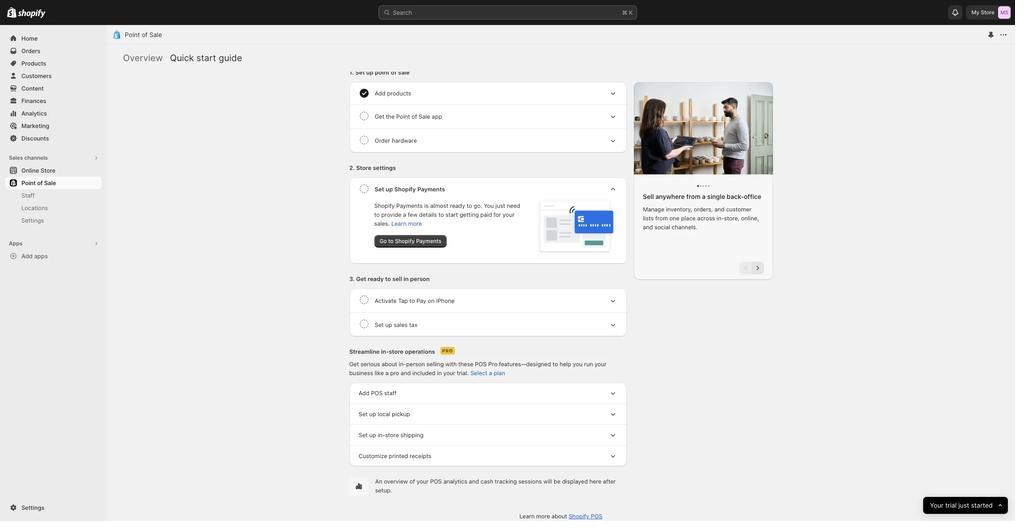 Task type: locate. For each thing, give the bounding box(es) containing it.
1 horizontal spatial store
[[981, 9, 995, 16]]

my
[[972, 9, 980, 16]]

settings
[[21, 217, 44, 224], [21, 504, 44, 511]]

0 vertical spatial settings
[[21, 217, 44, 224]]

discounts
[[21, 135, 49, 142]]

1 horizontal spatial point of sale
[[125, 31, 162, 38]]

orders
[[21, 47, 40, 54]]

content link
[[5, 82, 102, 95]]

0 vertical spatial sale
[[149, 31, 162, 38]]

1 settings link from the top
[[5, 214, 102, 227]]

quick start guide
[[170, 53, 242, 63]]

0 horizontal spatial store
[[41, 167, 55, 174]]

online
[[21, 167, 39, 174]]

point of sale link up overview
[[125, 31, 162, 38]]

of
[[142, 31, 148, 38], [37, 179, 43, 186]]

0 vertical spatial of
[[142, 31, 148, 38]]

point of sale
[[125, 31, 162, 38], [21, 179, 56, 186]]

sale
[[149, 31, 162, 38], [44, 179, 56, 186]]

store down sales channels button
[[41, 167, 55, 174]]

trial
[[946, 501, 957, 509]]

apps
[[9, 240, 22, 247]]

store for my store
[[981, 9, 995, 16]]

1 vertical spatial sale
[[44, 179, 56, 186]]

0 vertical spatial point of sale
[[125, 31, 162, 38]]

products link
[[5, 57, 102, 70]]

analytics
[[21, 110, 47, 117]]

your
[[931, 501, 944, 509]]

home link
[[5, 32, 102, 45]]

1 vertical spatial point of sale link
[[5, 177, 102, 189]]

settings link
[[5, 214, 102, 227], [5, 501, 102, 514]]

1 vertical spatial point of sale
[[21, 179, 56, 186]]

1 horizontal spatial point of sale link
[[125, 31, 162, 38]]

point up staff
[[21, 179, 36, 186]]

products
[[21, 60, 46, 67]]

store right my
[[981, 9, 995, 16]]

of down online store
[[37, 179, 43, 186]]

sale up overview
[[149, 31, 162, 38]]

k
[[629, 9, 633, 16]]

⌘
[[622, 9, 628, 16]]

0 horizontal spatial shopify image
[[7, 7, 17, 18]]

store for online store
[[41, 167, 55, 174]]

point of sale link
[[125, 31, 162, 38], [5, 177, 102, 189]]

of up overview
[[142, 31, 148, 38]]

point of sale link down online store
[[5, 177, 102, 189]]

store inside "button"
[[41, 167, 55, 174]]

1 horizontal spatial shopify image
[[18, 9, 46, 18]]

2 settings from the top
[[21, 504, 44, 511]]

point of sale up overview
[[125, 31, 162, 38]]

add apps
[[21, 252, 48, 260]]

point right icon for point of sale
[[125, 31, 140, 38]]

customers
[[21, 72, 52, 79]]

store
[[981, 9, 995, 16], [41, 167, 55, 174]]

1 vertical spatial settings link
[[5, 501, 102, 514]]

0 horizontal spatial sale
[[44, 179, 56, 186]]

0 vertical spatial settings link
[[5, 214, 102, 227]]

0 vertical spatial store
[[981, 9, 995, 16]]

1 vertical spatial of
[[37, 179, 43, 186]]

your trial just started button
[[924, 497, 1009, 514]]

just
[[959, 501, 970, 509]]

1 vertical spatial settings
[[21, 504, 44, 511]]

1 vertical spatial point
[[21, 179, 36, 186]]

staff
[[21, 192, 35, 199]]

0 horizontal spatial point
[[21, 179, 36, 186]]

0 vertical spatial point of sale link
[[125, 31, 162, 38]]

sales channels button
[[5, 152, 102, 164]]

overview
[[123, 53, 163, 63]]

my store
[[972, 9, 995, 16]]

locations
[[21, 204, 48, 211]]

marketing
[[21, 122, 49, 129]]

shopify image
[[7, 7, 17, 18], [18, 9, 46, 18]]

overview button
[[123, 53, 163, 63]]

1 horizontal spatial sale
[[149, 31, 162, 38]]

point
[[125, 31, 140, 38], [21, 179, 36, 186]]

quick
[[170, 53, 194, 63]]

point of sale down online store
[[21, 179, 56, 186]]

orders link
[[5, 45, 102, 57]]

online store button
[[0, 164, 107, 177]]

analytics link
[[5, 107, 102, 120]]

sale up staff link
[[44, 179, 56, 186]]

0 vertical spatial point
[[125, 31, 140, 38]]

1 horizontal spatial point
[[125, 31, 140, 38]]

1 vertical spatial store
[[41, 167, 55, 174]]

1 horizontal spatial of
[[142, 31, 148, 38]]

icon for point of sale image
[[112, 30, 121, 39]]



Task type: vqa. For each thing, say whether or not it's contained in the screenshot.
the Search countries "TEXT BOX"
no



Task type: describe. For each thing, give the bounding box(es) containing it.
apps button
[[5, 237, 102, 250]]

finances
[[21, 97, 46, 104]]

my store image
[[999, 6, 1011, 19]]

started
[[972, 501, 993, 509]]

0 horizontal spatial point of sale link
[[5, 177, 102, 189]]

finances link
[[5, 95, 102, 107]]

guide
[[219, 53, 242, 63]]

apps
[[34, 252, 48, 260]]

start
[[196, 53, 216, 63]]

2 settings link from the top
[[5, 501, 102, 514]]

search
[[393, 9, 412, 16]]

channels
[[24, 154, 48, 161]]

content
[[21, 85, 44, 92]]

0 horizontal spatial of
[[37, 179, 43, 186]]

home
[[21, 35, 38, 42]]

discounts link
[[5, 132, 102, 145]]

customers link
[[5, 70, 102, 82]]

sales channels
[[9, 154, 48, 161]]

⌘ k
[[622, 9, 633, 16]]

marketing link
[[5, 120, 102, 132]]

0 horizontal spatial point of sale
[[21, 179, 56, 186]]

add
[[21, 252, 33, 260]]

staff link
[[5, 189, 102, 202]]

add apps button
[[5, 250, 102, 262]]

1 settings from the top
[[21, 217, 44, 224]]

locations link
[[5, 202, 102, 214]]

sales
[[9, 154, 23, 161]]

online store link
[[5, 164, 102, 177]]

online store
[[21, 167, 55, 174]]

your trial just started
[[931, 501, 993, 509]]



